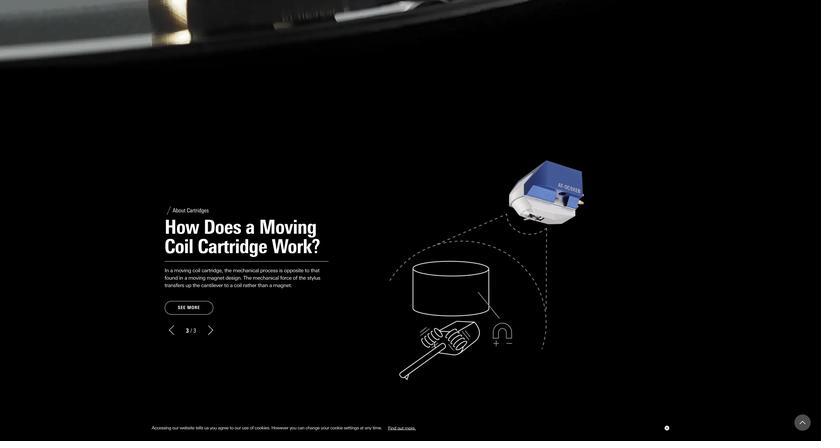 Task type: vqa. For each thing, say whether or not it's contained in the screenshot.
time.
yes



Task type: locate. For each thing, give the bounding box(es) containing it.
2 horizontal spatial to
[[305, 268, 310, 274]]

moving
[[174, 268, 191, 274], [189, 275, 206, 282]]

1 horizontal spatial 3
[[194, 328, 196, 335]]

3
[[186, 328, 189, 335], [194, 328, 196, 335]]

however
[[272, 426, 289, 431]]

the
[[225, 268, 232, 274], [299, 275, 306, 282], [193, 283, 200, 289]]

work?
[[272, 235, 320, 258]]

our
[[172, 426, 179, 431], [235, 426, 241, 431]]

about cartridges
[[173, 207, 209, 215]]

0 horizontal spatial of
[[250, 426, 254, 431]]

2 vertical spatial the
[[193, 283, 200, 289]]

1 vertical spatial coil
[[234, 283, 242, 289]]

of down opposite
[[293, 275, 298, 282]]

coil down design.
[[234, 283, 242, 289]]

2 vertical spatial to
[[230, 426, 234, 431]]

mechanical up the
[[233, 268, 259, 274]]

3 left /
[[186, 328, 189, 335]]

any
[[365, 426, 372, 431]]

1 horizontal spatial the
[[225, 268, 232, 274]]

1 horizontal spatial to
[[230, 426, 234, 431]]

1 horizontal spatial coil
[[234, 283, 242, 289]]

a right does
[[246, 216, 255, 239]]

2 horizontal spatial the
[[299, 275, 306, 282]]

agree
[[218, 426, 229, 431]]

of inside in a moving coil cartridge, the mechanical process is opposite to that found in a moving magnet design. the mechanical force of the stylus transfers up the cantilever to a coil rather than a magnet.
[[293, 275, 298, 282]]

rather
[[243, 283, 257, 289]]

the down opposite
[[299, 275, 306, 282]]

moving up up at the bottom of page
[[189, 275, 206, 282]]

a
[[246, 216, 255, 239], [170, 268, 173, 274], [185, 275, 187, 282], [230, 283, 233, 289], [270, 283, 272, 289]]

coil
[[193, 268, 200, 274], [234, 283, 242, 289]]

you left can
[[290, 426, 297, 431]]

you right us
[[210, 426, 217, 431]]

coil
[[165, 235, 193, 258]]

website
[[180, 426, 195, 431]]

0 horizontal spatial the
[[193, 283, 200, 289]]

process
[[260, 268, 278, 274]]

our left website
[[172, 426, 179, 431]]

magnet
[[207, 275, 224, 282]]

find
[[388, 426, 397, 431]]

to down design.
[[224, 283, 229, 289]]

of
[[293, 275, 298, 282], [250, 426, 254, 431]]

you
[[210, 426, 217, 431], [290, 426, 297, 431]]

a right the "in"
[[170, 268, 173, 274]]

find out more.
[[388, 426, 416, 431]]

1 vertical spatial to
[[224, 283, 229, 289]]

0 horizontal spatial coil
[[193, 268, 200, 274]]

find out more. link
[[384, 424, 421, 434]]

cantilever
[[201, 283, 223, 289]]

1 our from the left
[[172, 426, 179, 431]]

1 you from the left
[[210, 426, 217, 431]]

to right agree in the left bottom of the page
[[230, 426, 234, 431]]

1 horizontal spatial of
[[293, 275, 298, 282]]

the up design.
[[225, 268, 232, 274]]

moving up the in
[[174, 268, 191, 274]]

0 horizontal spatial our
[[172, 426, 179, 431]]

use
[[242, 426, 249, 431]]

cookie
[[331, 426, 343, 431]]

cartridge
[[198, 235, 267, 258]]

of right use
[[250, 426, 254, 431]]

that
[[311, 268, 320, 274]]

a right the in
[[185, 275, 187, 282]]

0 vertical spatial of
[[293, 275, 298, 282]]

our left use
[[235, 426, 241, 431]]

the right up at the bottom of page
[[193, 283, 200, 289]]

magnet.
[[274, 283, 292, 289]]

2 our from the left
[[235, 426, 241, 431]]

next slide image
[[206, 326, 216, 336]]

0 vertical spatial to
[[305, 268, 310, 274]]

cookies.
[[255, 426, 271, 431]]

stylus
[[308, 275, 321, 282]]

3 right /
[[194, 328, 196, 335]]

in
[[165, 268, 169, 274]]

mechanical
[[233, 268, 259, 274], [253, 275, 279, 282]]

0 horizontal spatial you
[[210, 426, 217, 431]]

0 horizontal spatial 3
[[186, 328, 189, 335]]

a inside how does a moving coil cartridge work?
[[246, 216, 255, 239]]

force
[[280, 275, 292, 282]]

2 you from the left
[[290, 426, 297, 431]]

mechanical up than
[[253, 275, 279, 282]]

1 horizontal spatial you
[[290, 426, 297, 431]]

0 vertical spatial coil
[[193, 268, 200, 274]]

to
[[305, 268, 310, 274], [224, 283, 229, 289], [230, 426, 234, 431]]

to left that
[[305, 268, 310, 274]]

a right than
[[270, 283, 272, 289]]

0 vertical spatial moving
[[174, 268, 191, 274]]

1 horizontal spatial our
[[235, 426, 241, 431]]

coil left cartridge,
[[193, 268, 200, 274]]

more
[[187, 305, 200, 311]]



Task type: describe. For each thing, give the bounding box(es) containing it.
at
[[360, 426, 364, 431]]

0 vertical spatial mechanical
[[233, 268, 259, 274]]

accessing our website tells us you agree to our use of cookies. however you can change your cookie settings at any time.
[[152, 426, 384, 431]]

us
[[204, 426, 209, 431]]

more.
[[405, 426, 416, 431]]

how
[[165, 216, 199, 239]]

see
[[178, 305, 186, 311]]

see more button
[[165, 302, 213, 315]]

3 / 3
[[186, 328, 196, 335]]

cartridge,
[[202, 268, 223, 274]]

is
[[279, 268, 283, 274]]

about
[[173, 207, 186, 215]]

moving
[[259, 216, 317, 239]]

than
[[258, 283, 268, 289]]

previous slide image
[[167, 326, 176, 336]]

1 vertical spatial mechanical
[[253, 275, 279, 282]]

up
[[186, 283, 192, 289]]

change
[[306, 426, 320, 431]]

the
[[244, 275, 252, 282]]

how does a moving coil cartridge work?
[[165, 216, 320, 258]]

1 3 from the left
[[186, 328, 189, 335]]

cartridges
[[187, 207, 209, 215]]

time.
[[373, 426, 382, 431]]

2 3 from the left
[[194, 328, 196, 335]]

accessing
[[152, 426, 171, 431]]

a down design.
[[230, 283, 233, 289]]

found
[[165, 275, 178, 282]]

design.
[[226, 275, 242, 282]]

1 vertical spatial the
[[299, 275, 306, 282]]

arrow up image
[[801, 421, 806, 426]]

0 horizontal spatial to
[[224, 283, 229, 289]]

in
[[179, 275, 183, 282]]

0 vertical spatial the
[[225, 268, 232, 274]]

in a moving coil cartridge, the mechanical process is opposite to that found in a moving magnet design. the mechanical force of the stylus transfers up the cantilever to a coil rather than a magnet.
[[165, 268, 321, 289]]

1 vertical spatial of
[[250, 426, 254, 431]]

cross image
[[666, 428, 668, 430]]

can
[[298, 426, 305, 431]]

transfers
[[165, 283, 184, 289]]

settings
[[344, 426, 359, 431]]

1 vertical spatial moving
[[189, 275, 206, 282]]

see more
[[178, 305, 200, 311]]

/
[[190, 328, 192, 335]]

does
[[204, 216, 241, 239]]

out
[[398, 426, 404, 431]]

opposite
[[284, 268, 304, 274]]

tells
[[196, 426, 203, 431]]

your
[[321, 426, 330, 431]]



